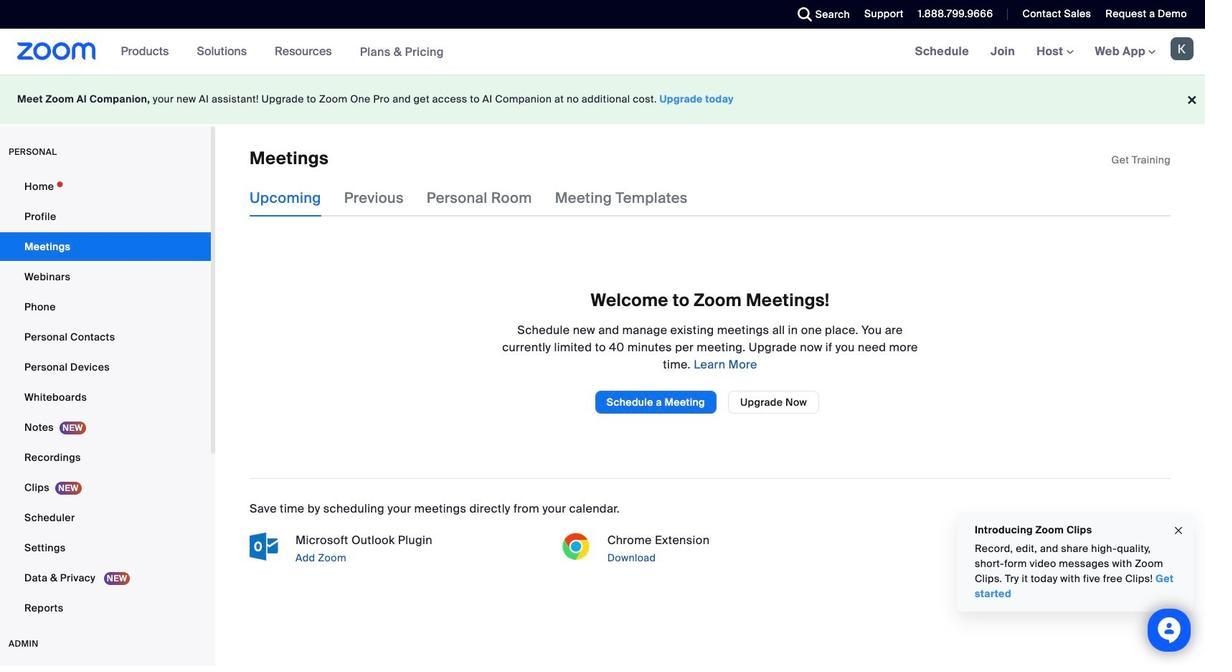 Task type: locate. For each thing, give the bounding box(es) containing it.
footer
[[0, 75, 1205, 124]]

personal menu menu
[[0, 172, 211, 624]]

zoom logo image
[[17, 42, 96, 60]]

banner
[[0, 29, 1205, 75]]

close image
[[1173, 523, 1184, 539]]

application
[[1112, 153, 1171, 167]]



Task type: describe. For each thing, give the bounding box(es) containing it.
meetings navigation
[[904, 29, 1205, 75]]

product information navigation
[[110, 29, 455, 75]]

tabs of meeting tab list
[[250, 180, 711, 217]]

profile picture image
[[1171, 37, 1194, 60]]



Task type: vqa. For each thing, say whether or not it's contained in the screenshot.
1.888.799.9666 button
no



